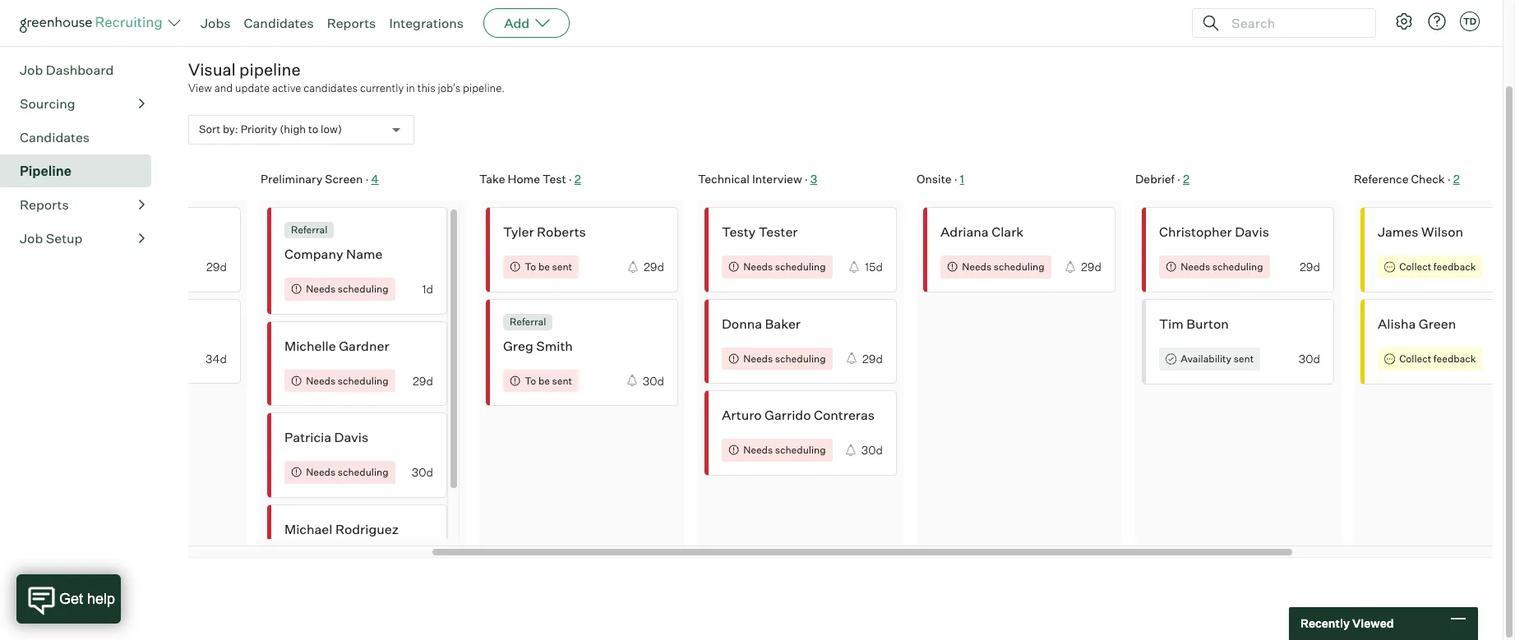 Task type: locate. For each thing, give the bounding box(es) containing it.
needs scheduling for arturo garrido contreras
[[743, 444, 826, 456]]

1 vertical spatial collect
[[1400, 353, 1432, 365]]

collect for james
[[1400, 261, 1432, 273]]

· right check
[[1448, 172, 1451, 186]]

td
[[1463, 16, 1477, 27]]

reports link up matthew
[[20, 195, 145, 214]]

1 horizontal spatial candidates link
[[244, 15, 314, 31]]

· left 3
[[805, 172, 808, 186]]

0 vertical spatial be
[[538, 261, 550, 273]]

to down tyler
[[525, 261, 536, 273]]

james wilson
[[1378, 224, 1464, 240]]

needs for adriana clark
[[962, 261, 992, 273]]

34d button
[[48, 299, 241, 384], [48, 299, 241, 384]]

be down the tyler roberts
[[538, 261, 550, 273]]

needs down michelle
[[306, 375, 336, 387]]

scheduling for adriana clark
[[994, 261, 1045, 273]]

rodriguez
[[335, 521, 399, 537]]

0 horizontal spatial candidates
[[20, 129, 90, 145]]

michelle gardner
[[284, 338, 389, 354]]

0 vertical spatial davis
[[1235, 224, 1269, 240]]

1 horizontal spatial referral
[[510, 315, 546, 328]]

scheduling down name
[[338, 283, 389, 295]]

referral up greg
[[510, 315, 546, 328]]

2 to be sent from the top
[[525, 375, 572, 387]]

to be sent down smith
[[525, 375, 572, 387]]

1 vertical spatial candidates link
[[20, 127, 145, 147]]

0 horizontal spatial reports link
[[20, 195, 145, 214]]

0 vertical spatial candidates link
[[244, 15, 314, 31]]

feedback for wilson
[[1434, 261, 1476, 273]]

0 vertical spatial referral
[[291, 224, 328, 236]]

0 vertical spatial reports
[[327, 15, 376, 31]]

to be sent down the tyler roberts
[[525, 261, 572, 273]]

3 · from the left
[[805, 172, 808, 186]]

job up "sourcing"
[[20, 61, 43, 78]]

0 horizontal spatial 2
[[575, 172, 581, 186]]

davis right christopher
[[1235, 224, 1269, 240]]

candidates up pipeline
[[244, 15, 314, 31]]

0 vertical spatial reports link
[[327, 15, 376, 31]]

needs for testy tester
[[743, 261, 773, 273]]

needs scheduling down baker
[[743, 352, 826, 365]]

0 vertical spatial collect
[[1400, 261, 1432, 273]]

be
[[538, 261, 550, 273], [538, 375, 550, 387]]

feedback down the green
[[1434, 353, 1476, 365]]

1 horizontal spatial reports link
[[327, 15, 376, 31]]

pipeline.
[[463, 82, 505, 95]]

scheduling down clark
[[994, 261, 1045, 273]]

2 right check
[[1453, 172, 1460, 186]]

needs down adriana clark
[[962, 261, 992, 273]]

1 vertical spatial collect feedback
[[1400, 353, 1476, 365]]

collect feedback for wilson
[[1400, 261, 1476, 273]]

1
[[960, 172, 964, 186]]

collect feedback down the green
[[1400, 353, 1476, 365]]

scheduling for testy tester
[[775, 261, 826, 273]]

1 vertical spatial davis
[[334, 429, 369, 446]]

dashboard
[[46, 61, 114, 78]]

davis right patricia
[[334, 429, 369, 446]]

sent
[[552, 261, 572, 273], [1234, 353, 1254, 365], [552, 375, 572, 387]]

reports down pipeline
[[20, 196, 69, 213]]

1 vertical spatial referral
[[510, 315, 546, 328]]

needs scheduling for adriana clark
[[962, 261, 1045, 273]]

job left 'setup'
[[20, 230, 43, 246]]

0 vertical spatial job
[[20, 61, 43, 78]]

0 vertical spatial candidates
[[244, 15, 314, 31]]

2 horizontal spatial 2
[[1453, 172, 1460, 186]]

recently viewed
[[1301, 617, 1394, 631]]

tyler
[[503, 224, 534, 240]]

take
[[479, 172, 505, 186]]

arturo garrido contreras
[[722, 407, 875, 424]]

1 vertical spatial feedback
[[1434, 353, 1476, 365]]

viewed
[[1353, 617, 1394, 631]]

needs scheduling down clark
[[962, 261, 1045, 273]]

1 vertical spatial sent
[[1234, 353, 1254, 365]]

sent down smith
[[552, 375, 572, 387]]

feedback
[[1434, 261, 1476, 273], [1434, 353, 1476, 365]]

scheduling down christopher davis
[[1213, 261, 1263, 273]]

preliminary
[[261, 172, 323, 186]]

needs down christopher
[[1181, 261, 1210, 273]]

· left 4
[[365, 172, 369, 186]]

needs scheduling for patricia davis
[[306, 466, 389, 479]]

visual
[[188, 59, 236, 79]]

0 vertical spatial to
[[525, 261, 536, 273]]

1 feedback from the top
[[1434, 261, 1476, 273]]

to be sent
[[525, 261, 572, 273], [525, 375, 572, 387]]

2 be from the top
[[538, 375, 550, 387]]

candidates link up pipeline
[[244, 15, 314, 31]]

needs for christopher davis
[[1181, 261, 1210, 273]]

1 vertical spatial job
[[20, 230, 43, 246]]

0 vertical spatial to be sent
[[525, 261, 572, 273]]

· left 1
[[954, 172, 958, 186]]

collect
[[1400, 261, 1432, 273], [1400, 353, 1432, 365]]

1 vertical spatial reports link
[[20, 195, 145, 214]]

collect down the james wilson
[[1400, 261, 1432, 273]]

collect down "alisha green" at the right of the page
[[1400, 353, 1432, 365]]

to be sent for 29d
[[525, 261, 572, 273]]

be down greg smith
[[538, 375, 550, 387]]

1 horizontal spatial 2
[[1183, 172, 1190, 186]]

donna
[[722, 315, 762, 332]]

availability sent
[[1181, 353, 1254, 365]]

needs scheduling down tester
[[743, 261, 826, 273]]

0 vertical spatial sent
[[552, 261, 572, 273]]

reports
[[327, 15, 376, 31], [20, 196, 69, 213]]

1 vertical spatial reports
[[20, 196, 69, 213]]

scheduling for arturo garrido contreras
[[775, 444, 826, 456]]

6 · from the left
[[1448, 172, 1451, 186]]

2 right test
[[575, 172, 581, 186]]

onsite
[[917, 172, 952, 186]]

Search text field
[[1228, 11, 1361, 35]]

3 2 from the left
[[1453, 172, 1460, 186]]

collect feedback down wilson
[[1400, 261, 1476, 273]]

1 collect from the top
[[1400, 261, 1432, 273]]

this
[[417, 82, 436, 95]]

recently
[[1301, 617, 1350, 631]]

2
[[575, 172, 581, 186], [1183, 172, 1190, 186], [1453, 172, 1460, 186]]

needs down patricia davis
[[306, 466, 336, 479]]

visual pipeline view and update active candidates currently in this job's pipeline.
[[188, 59, 505, 95]]

1 be from the top
[[538, 261, 550, 273]]

low)
[[321, 122, 342, 136]]

2 vertical spatial sent
[[552, 375, 572, 387]]

2 to from the top
[[525, 375, 536, 387]]

1 vertical spatial candidates
[[20, 129, 90, 145]]

2 right debrief
[[1183, 172, 1190, 186]]

currently
[[360, 82, 404, 95]]

scheduling down patricia davis
[[338, 466, 389, 479]]

feedback down wilson
[[1434, 261, 1476, 273]]

collect feedback
[[1400, 261, 1476, 273], [1400, 353, 1476, 365]]

1 vertical spatial to
[[525, 375, 536, 387]]

1 vertical spatial be
[[538, 375, 550, 387]]

job for job setup
[[20, 230, 43, 246]]

· right debrief
[[1177, 172, 1181, 186]]

candidates link up pipeline link
[[20, 127, 145, 147]]

0 horizontal spatial referral
[[291, 224, 328, 236]]

burton
[[1187, 315, 1229, 332]]

to down greg smith
[[525, 375, 536, 387]]

greg
[[503, 338, 533, 354]]

1 collect feedback from the top
[[1400, 261, 1476, 273]]

needs for arturo garrido contreras
[[743, 444, 773, 456]]

1 · from the left
[[365, 172, 369, 186]]

integrations
[[389, 15, 464, 31]]

needs scheduling down company name
[[306, 283, 389, 295]]

needs scheduling down christopher davis
[[1181, 261, 1263, 273]]

greg smith
[[503, 338, 573, 354]]

needs down testy tester
[[743, 261, 773, 273]]

company name
[[284, 246, 383, 262]]

candidates
[[244, 15, 314, 31], [20, 129, 90, 145]]

2 collect feedback from the top
[[1400, 353, 1476, 365]]

1 2 from the left
[[575, 172, 581, 186]]

reports up visual pipeline view and update active candidates currently in this job's pipeline. on the left of page
[[327, 15, 376, 31]]

alisha green
[[1378, 316, 1456, 332]]

pipeline link
[[20, 161, 145, 181]]

matthew hopkins
[[66, 224, 174, 240]]

davis for patricia davis
[[334, 429, 369, 446]]

30d
[[1299, 352, 1320, 366], [643, 374, 664, 388], [862, 443, 883, 457], [412, 466, 433, 480]]

priority
[[241, 122, 277, 136]]

needs scheduling
[[743, 261, 826, 273], [962, 261, 1045, 273], [1181, 261, 1263, 273], [306, 283, 389, 295], [743, 352, 826, 365], [306, 375, 389, 387], [743, 444, 826, 456], [306, 466, 389, 479]]

2 collect from the top
[[1400, 353, 1432, 365]]

test
[[543, 172, 566, 186]]

1 to be sent from the top
[[525, 261, 572, 273]]

candidates link
[[244, 15, 314, 31], [20, 127, 145, 147]]

1 to from the top
[[525, 261, 536, 273]]

td button
[[1457, 8, 1483, 35]]

needs scheduling down the garrido
[[743, 444, 826, 456]]

scheduling down gardner
[[338, 375, 389, 387]]

clark
[[992, 224, 1024, 240]]

candidates down "sourcing"
[[20, 129, 90, 145]]

baker
[[765, 315, 801, 332]]

0 horizontal spatial davis
[[334, 429, 369, 446]]

scheduling down baker
[[775, 352, 826, 365]]

setup
[[46, 230, 83, 246]]

referral up company
[[291, 224, 328, 236]]

sent right availability
[[1234, 353, 1254, 365]]

to for 30d
[[525, 375, 536, 387]]

1 horizontal spatial candidates
[[244, 15, 314, 31]]

0 horizontal spatial reports
[[20, 196, 69, 213]]

needs down arturo
[[743, 444, 773, 456]]

michael rodriguez button
[[267, 505, 447, 590], [267, 505, 447, 590]]

job for job dashboard
[[20, 61, 43, 78]]

sent down roberts
[[552, 261, 572, 273]]

1 horizontal spatial davis
[[1235, 224, 1269, 240]]

scheduling down arturo garrido contreras
[[775, 444, 826, 456]]

2 · from the left
[[569, 172, 572, 186]]

active
[[272, 82, 301, 95]]

needs scheduling down patricia davis
[[306, 466, 389, 479]]

needs scheduling for christopher davis
[[1181, 261, 1263, 273]]

needs scheduling down michelle gardner
[[306, 375, 389, 387]]

0 vertical spatial collect feedback
[[1400, 261, 1476, 273]]

scheduling down tester
[[775, 261, 826, 273]]

michael
[[284, 521, 333, 537]]

1 vertical spatial to be sent
[[525, 375, 572, 387]]

2 feedback from the top
[[1434, 353, 1476, 365]]

referral
[[291, 224, 328, 236], [510, 315, 546, 328]]

1 job from the top
[[20, 61, 43, 78]]

tim burton
[[1159, 315, 1229, 332]]

2 job from the top
[[20, 230, 43, 246]]

green
[[1419, 316, 1456, 332]]

needs down donna baker
[[743, 352, 773, 365]]

·
[[365, 172, 369, 186], [569, 172, 572, 186], [805, 172, 808, 186], [954, 172, 958, 186], [1177, 172, 1181, 186], [1448, 172, 1451, 186]]

4 · from the left
[[954, 172, 958, 186]]

0 vertical spatial feedback
[[1434, 261, 1476, 273]]

needs for michelle gardner
[[306, 375, 336, 387]]

job's
[[438, 82, 461, 95]]

reports link up visual pipeline view and update active candidates currently in this job's pipeline. on the left of page
[[327, 15, 376, 31]]

· right test
[[569, 172, 572, 186]]

sort
[[199, 122, 220, 136]]

reference check · 2
[[1354, 172, 1460, 186]]

needs for patricia davis
[[306, 466, 336, 479]]

scheduling for donna baker
[[775, 352, 826, 365]]



Task type: vqa. For each thing, say whether or not it's contained in the screenshot.
Reminders
no



Task type: describe. For each thing, give the bounding box(es) containing it.
be for 29d
[[538, 261, 550, 273]]

view
[[188, 82, 212, 95]]

pipeline
[[239, 59, 301, 79]]

company
[[284, 246, 343, 262]]

collect for alisha
[[1400, 353, 1432, 365]]

5 · from the left
[[1177, 172, 1181, 186]]

to
[[308, 122, 318, 136]]

patricia davis
[[284, 429, 369, 446]]

michael rodriguez
[[284, 521, 399, 537]]

sent for 30d
[[552, 375, 572, 387]]

interview
[[752, 172, 802, 186]]

job dashboard link
[[20, 60, 145, 79]]

needs scheduling for michelle gardner
[[306, 375, 389, 387]]

home
[[508, 172, 540, 186]]

needs down company
[[306, 283, 336, 295]]

matthew
[[66, 224, 120, 240]]

4
[[371, 172, 379, 186]]

technical
[[698, 172, 750, 186]]

patricia
[[284, 429, 331, 446]]

garrido
[[765, 407, 811, 424]]

1 horizontal spatial reports
[[327, 15, 376, 31]]

0 horizontal spatial candidates link
[[20, 127, 145, 147]]

reference
[[1354, 172, 1409, 186]]

tim
[[1159, 315, 1184, 332]]

feedback for green
[[1434, 353, 1476, 365]]

sourcing link
[[20, 93, 145, 113]]

job dashboard
[[20, 61, 114, 78]]

roberts
[[537, 224, 586, 240]]

preliminary screen · 4
[[261, 172, 379, 186]]

arturo
[[722, 407, 762, 424]]

needs for donna baker
[[743, 352, 773, 365]]

34d
[[206, 352, 227, 366]]

adriana
[[941, 224, 989, 240]]

be for 30d
[[538, 375, 550, 387]]

add
[[504, 15, 530, 31]]

availability
[[1181, 353, 1232, 365]]

gardner
[[339, 338, 389, 354]]

technical interview · 3
[[698, 172, 817, 186]]

christopher davis
[[1159, 224, 1269, 240]]

in
[[406, 82, 415, 95]]

onsite · 1
[[917, 172, 964, 186]]

check
[[1411, 172, 1445, 186]]

alisha
[[1378, 316, 1416, 332]]

smith
[[536, 338, 573, 354]]

integrations link
[[389, 15, 464, 31]]

take home test · 2
[[479, 172, 581, 186]]

candidates
[[304, 82, 358, 95]]

update
[[235, 82, 270, 95]]

sent for 29d
[[552, 261, 572, 273]]

screen
[[325, 172, 363, 186]]

referral for company
[[291, 224, 328, 236]]

jobs link
[[201, 15, 231, 31]]

tyler roberts
[[503, 224, 586, 240]]

1d
[[422, 282, 433, 296]]

sort by: priority (high to low)
[[199, 122, 342, 136]]

pipeline
[[20, 163, 71, 179]]

davis for christopher davis
[[1235, 224, 1269, 240]]

debrief · 2
[[1135, 172, 1190, 186]]

wilson
[[1422, 224, 1464, 240]]

job setup
[[20, 230, 83, 246]]

donna baker
[[722, 315, 801, 332]]

3
[[810, 172, 817, 186]]

to be sent for 30d
[[525, 375, 572, 387]]

debrief
[[1135, 172, 1175, 186]]

add button
[[484, 8, 570, 38]]

christopher
[[1159, 224, 1232, 240]]

scheduling for patricia davis
[[338, 466, 389, 479]]

sourcing
[[20, 95, 75, 112]]

(high
[[280, 122, 306, 136]]

(19)
[[20, 18, 40, 32]]

needs scheduling for testy tester
[[743, 261, 826, 273]]

configure image
[[1395, 12, 1414, 31]]

scheduling for christopher davis
[[1213, 261, 1263, 273]]

collect feedback for green
[[1400, 353, 1476, 365]]

michelle
[[284, 338, 336, 354]]

testy
[[722, 224, 756, 240]]

job setup link
[[20, 228, 145, 248]]

needs scheduling for donna baker
[[743, 352, 826, 365]]

15d
[[865, 260, 883, 274]]

name
[[346, 246, 383, 262]]

jobs
[[201, 15, 231, 31]]

james
[[1378, 224, 1419, 240]]

contreras
[[814, 407, 875, 424]]

to for 29d
[[525, 261, 536, 273]]

and
[[214, 82, 233, 95]]

adriana clark
[[941, 224, 1024, 240]]

scheduling for michelle gardner
[[338, 375, 389, 387]]

by:
[[223, 122, 238, 136]]

2 2 from the left
[[1183, 172, 1190, 186]]

tester
[[759, 224, 798, 240]]

td button
[[1460, 12, 1480, 31]]

referral for greg
[[510, 315, 546, 328]]

greenhouse recruiting image
[[20, 13, 168, 33]]



